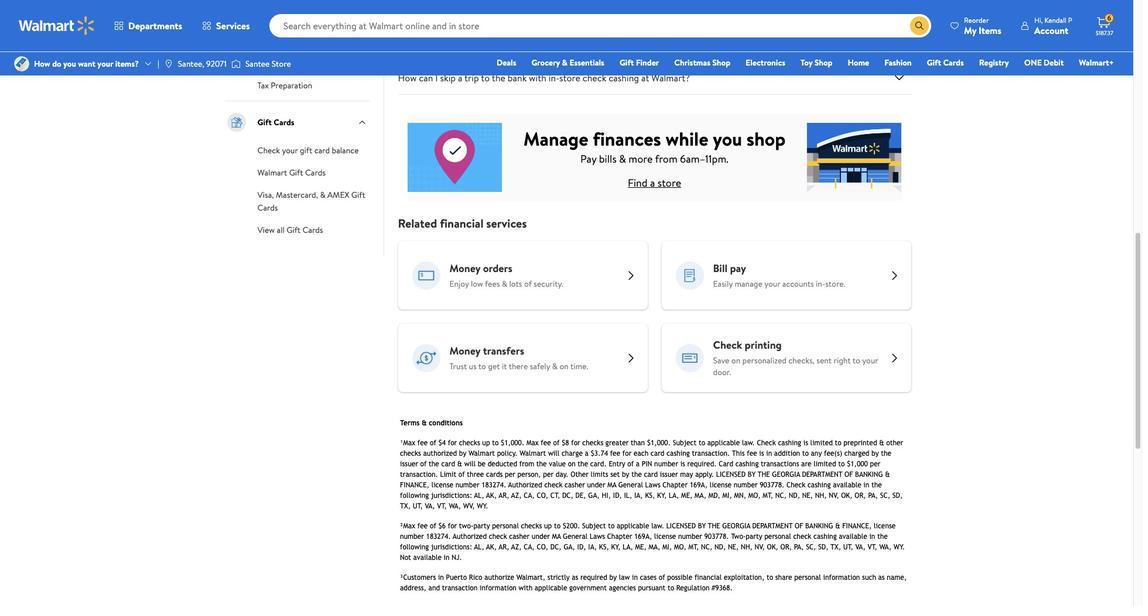 Task type: describe. For each thing, give the bounding box(es) containing it.
money for orders
[[258, 35, 282, 47]]

your inside "bill pay easily manage your accounts in-store."
[[765, 279, 781, 290]]

christmas shop
[[675, 57, 731, 69]]

limits
[[512, 4, 534, 17]]

door.
[[714, 367, 732, 379]]

toy shop link
[[796, 56, 838, 69]]

search icon image
[[915, 21, 925, 30]]

tax preparation link
[[258, 79, 312, 91]]

fashion link
[[880, 56, 918, 69]]

registry link
[[974, 56, 1015, 69]]

check
[[583, 72, 607, 85]]

cards down card
[[305, 167, 326, 179]]

money transfers. trust us to get it there safely and on time. learn more. image
[[412, 344, 440, 373]]

 image for santee store
[[231, 58, 241, 70]]

Search search field
[[269, 14, 932, 38]]

do for you
[[52, 58, 61, 70]]

essentials
[[570, 57, 605, 69]]

manage
[[524, 126, 589, 152]]

view all gift cards
[[258, 224, 323, 236]]

how for how do you want your items?
[[34, 58, 50, 70]]

gift right 'gift cards' icon at left top
[[258, 117, 272, 128]]

walmart gift cards
[[258, 167, 326, 179]]

cards down visa, mastercard, & amex gift cards at left
[[303, 224, 323, 236]]

finances
[[593, 126, 662, 152]]

financial
[[440, 216, 484, 232]]

services button
[[192, 12, 260, 40]]

walmart+
[[1080, 57, 1115, 69]]

find
[[628, 176, 648, 190]]

santee,
[[178, 58, 204, 70]]

pay
[[581, 152, 597, 166]]

check for your
[[258, 145, 280, 156]]

p
[[1069, 15, 1073, 25]]

manage
[[735, 279, 763, 290]]

to right trip
[[481, 72, 490, 85]]

& right grocery
[[562, 57, 568, 69]]

low
[[471, 279, 483, 290]]

bank
[[508, 72, 527, 85]]

transfers
[[483, 344, 525, 359]]

amex
[[328, 189, 350, 201]]

gift
[[300, 145, 313, 156]]

services
[[216, 19, 250, 32]]

kendall
[[1045, 15, 1067, 25]]

how for how do i cash a check?
[[398, 38, 417, 51]]

money orders. enjoy low fees and lots of security. learn more. image
[[412, 262, 440, 290]]

6am–11pm.
[[680, 152, 729, 166]]

& inside money orders enjoy low fees & lots of security.
[[502, 279, 508, 290]]

1 horizontal spatial gift cards
[[927, 57, 964, 69]]

money orders link
[[258, 34, 309, 47]]

checks,
[[789, 355, 815, 367]]

one debit link
[[1020, 56, 1070, 69]]

fashion
[[885, 57, 912, 69]]

us
[[469, 361, 477, 373]]

0 vertical spatial the
[[437, 4, 450, 17]]

save
[[714, 355, 730, 367]]

it
[[502, 361, 507, 373]]

your right the want in the top of the page
[[97, 58, 113, 70]]

mastercard,
[[276, 189, 318, 201]]

you inside manage finances while you shop pay bills & more from 6am–11pm.
[[713, 126, 743, 152]]

store
[[272, 58, 291, 70]]

load
[[258, 13, 274, 25]]

debit
[[1044, 57, 1064, 69]]

right
[[834, 355, 851, 367]]

one
[[1025, 57, 1042, 69]]

reorder my items
[[965, 15, 1002, 37]]

santee store
[[246, 58, 291, 70]]

account
[[1035, 24, 1069, 37]]

a for trip
[[458, 72, 463, 85]]

grocery & essentials
[[532, 57, 605, 69]]

trip
[[465, 72, 479, 85]]

enjoy
[[450, 279, 469, 290]]

|
[[158, 58, 159, 70]]

bill
[[714, 262, 728, 276]]

0 horizontal spatial you
[[63, 58, 76, 70]]

reorder
[[965, 15, 990, 25]]

cash
[[437, 38, 455, 51]]

your left gift
[[282, 145, 298, 156]]

0 horizontal spatial store
[[560, 72, 581, 85]]

cards inside visa, mastercard, & amex gift cards
[[258, 202, 278, 214]]

gift inside view all gift cards link
[[287, 224, 301, 236]]

your inside check printing save on personalized checks, sent right to your door.
[[863, 355, 879, 367]]

my
[[965, 24, 977, 37]]

check your gift card balance link
[[258, 144, 359, 156]]

what are the check-cashing limits & fees?
[[398, 4, 566, 17]]

visa, mastercard, & amex gift cards
[[258, 189, 366, 214]]

can
[[419, 72, 433, 85]]

do for i
[[419, 38, 430, 51]]

time.
[[571, 361, 589, 373]]

0 horizontal spatial in-
[[549, 72, 560, 85]]

of
[[524, 279, 532, 290]]

what
[[398, 4, 420, 17]]

printing
[[745, 338, 782, 353]]

items
[[979, 24, 1002, 37]]

money orders
[[258, 35, 309, 47]]

view
[[258, 224, 275, 236]]

view all gift cards link
[[258, 223, 323, 236]]

departments button
[[104, 12, 192, 40]]

fees?
[[544, 4, 566, 17]]

store.
[[826, 279, 846, 290]]

accounts
[[783, 279, 814, 290]]



Task type: locate. For each thing, give the bounding box(es) containing it.
store down 'from'
[[658, 176, 682, 190]]

0 horizontal spatial cashing
[[480, 4, 510, 17]]

how do i cash a check?
[[398, 38, 492, 51]]

check?
[[463, 38, 492, 51]]

1 horizontal spatial the
[[492, 72, 506, 85]]

i for skip
[[436, 72, 438, 85]]

0 horizontal spatial  image
[[14, 56, 29, 71]]

all
[[277, 224, 285, 236]]

shop
[[713, 57, 731, 69], [815, 57, 833, 69]]

money inside 'link'
[[258, 35, 282, 47]]

christmas shop link
[[669, 56, 736, 69]]

manage your finances while you shop. pay bills and more from six am to eleven pm. find a store. image
[[408, 123, 902, 193]]

0 horizontal spatial check
[[258, 145, 280, 156]]

a right cash
[[457, 38, 461, 51]]

to right right
[[853, 355, 861, 367]]

the down deals
[[492, 72, 506, 85]]

check your gift card balance
[[258, 145, 359, 156]]

check printing save on personalized checks, sent right to your door.
[[714, 338, 879, 379]]

how can i skip a trip to the bank with in-store check cashing at walmart? image
[[893, 71, 907, 85]]

fees
[[485, 279, 500, 290]]

shop for christmas shop
[[713, 57, 731, 69]]

personalized
[[743, 355, 787, 367]]

do left cash
[[419, 38, 430, 51]]

shop for toy shop
[[815, 57, 833, 69]]

i left cash
[[432, 38, 434, 51]]

money for transfers
[[450, 344, 481, 359]]

i for cash
[[432, 38, 434, 51]]

on
[[732, 355, 741, 367], [560, 361, 569, 373]]

6
[[1108, 13, 1112, 23]]

 image for santee, 92071
[[164, 59, 173, 69]]

& left amex
[[320, 189, 326, 201]]

your right manage
[[765, 279, 781, 290]]

gift right all
[[287, 224, 301, 236]]

to right us
[[479, 361, 486, 373]]

check up save in the right bottom of the page
[[714, 338, 743, 353]]

do
[[419, 38, 430, 51], [52, 58, 61, 70]]

a right find
[[650, 176, 655, 190]]

gift up mastercard,
[[289, 167, 303, 179]]

want
[[78, 58, 96, 70]]

unload
[[284, 13, 309, 25]]

sent
[[817, 355, 832, 367]]

related
[[398, 216, 437, 232]]

gift cards down tax preparation at the left top of page
[[258, 117, 295, 128]]

1 horizontal spatial do
[[419, 38, 430, 51]]

on inside check printing save on personalized checks, sent right to your door.
[[732, 355, 741, 367]]

safely
[[530, 361, 551, 373]]

1 horizontal spatial shop
[[815, 57, 833, 69]]

i right can
[[436, 72, 438, 85]]

you left the want in the top of the page
[[63, 58, 76, 70]]

1 vertical spatial you
[[713, 126, 743, 152]]

gift cards image
[[225, 111, 248, 134]]

from
[[655, 152, 678, 166]]

balance
[[332, 145, 359, 156]]

1 horizontal spatial on
[[732, 355, 741, 367]]

visa,
[[258, 189, 274, 201]]

1 horizontal spatial in-
[[816, 279, 826, 290]]

 image right |
[[164, 59, 173, 69]]

1 vertical spatial do
[[52, 58, 61, 70]]

the right are on the top left of page
[[437, 4, 450, 17]]

1 horizontal spatial check
[[714, 338, 743, 353]]

store down grocery & essentials
[[560, 72, 581, 85]]

manage finances while you shop pay bills & more from 6am–11pm.
[[524, 126, 786, 166]]

1 horizontal spatial store
[[658, 176, 682, 190]]

& inside manage finances while you shop pay bills & more from 6am–11pm.
[[619, 152, 626, 166]]

money
[[258, 35, 282, 47], [258, 57, 282, 69], [450, 262, 481, 276], [450, 344, 481, 359]]

money for orders
[[450, 262, 481, 276]]

are
[[422, 4, 435, 17]]

1 vertical spatial the
[[492, 72, 506, 85]]

gift inside walmart gift cards link
[[289, 167, 303, 179]]

registry
[[980, 57, 1010, 69]]

money inside money orders enjoy low fees & lots of security.
[[450, 262, 481, 276]]

your right right
[[863, 355, 879, 367]]

gift cards right the 'fashion' link
[[927, 57, 964, 69]]

0 horizontal spatial gift cards
[[258, 117, 295, 128]]

gift inside gift cards link
[[927, 57, 942, 69]]

1 horizontal spatial  image
[[164, 59, 173, 69]]

to
[[481, 72, 490, 85], [853, 355, 861, 367], [479, 361, 486, 373]]

cards
[[944, 57, 964, 69], [274, 117, 295, 128], [305, 167, 326, 179], [258, 202, 278, 214], [303, 224, 323, 236]]

bill pay. easily manage your accounts in-store. learn more. image
[[676, 262, 704, 290]]

in- right with
[[549, 72, 560, 85]]

0 vertical spatial i
[[432, 38, 434, 51]]

1 shop from the left
[[713, 57, 731, 69]]

0 vertical spatial store
[[560, 72, 581, 85]]

& right load
[[276, 13, 282, 25]]

cards left registry
[[944, 57, 964, 69]]

1 vertical spatial store
[[658, 176, 682, 190]]

trust
[[450, 361, 467, 373]]

gift finder link
[[615, 56, 665, 69]]

christmas
[[675, 57, 711, 69]]

in- right accounts
[[816, 279, 826, 290]]

transfers
[[283, 57, 315, 69]]

find a store
[[628, 176, 682, 190]]

home link
[[843, 56, 875, 69]]

check inside check printing save on personalized checks, sent right to your door.
[[714, 338, 743, 353]]

walmart
[[258, 167, 287, 179]]

check printing. save on personalized checks, sent right to your door. learn more. image
[[676, 344, 704, 373]]

bill pay easily manage your accounts in-store.
[[714, 262, 846, 290]]

in- inside "bill pay easily manage your accounts in-store."
[[816, 279, 826, 290]]

0 vertical spatial check
[[258, 145, 280, 156]]

shop right christmas
[[713, 57, 731, 69]]

electronics link
[[741, 56, 791, 69]]

how down what
[[398, 38, 417, 51]]

1 vertical spatial gift cards
[[258, 117, 295, 128]]

cashing left the at
[[609, 72, 639, 85]]

do left the want in the top of the page
[[52, 58, 61, 70]]

load & unload link
[[258, 12, 309, 25]]

items?
[[115, 58, 139, 70]]

grocery
[[532, 57, 560, 69]]

1 horizontal spatial cashing
[[609, 72, 639, 85]]

1 vertical spatial i
[[436, 72, 438, 85]]

grocery & essentials link
[[527, 56, 610, 69]]

& left the lots
[[502, 279, 508, 290]]

walmart gift cards link
[[258, 166, 326, 179]]

home
[[848, 57, 870, 69]]

to inside check printing save on personalized checks, sent right to your door.
[[853, 355, 861, 367]]

0 horizontal spatial do
[[52, 58, 61, 70]]

check for printing
[[714, 338, 743, 353]]

how can i skip a trip to the bank with in-store check cashing at walmart?
[[398, 72, 690, 85]]

0 vertical spatial do
[[419, 38, 430, 51]]

money transfers
[[258, 57, 315, 69]]

1 vertical spatial a
[[458, 72, 463, 85]]

cards down visa, on the top of the page
[[258, 202, 278, 214]]

walmart image
[[19, 16, 95, 35]]

& right bills on the right top of the page
[[619, 152, 626, 166]]

toy shop
[[801, 57, 833, 69]]

to inside money transfers trust us to get it there safely & on time.
[[479, 361, 486, 373]]

check up the walmart
[[258, 145, 280, 156]]

on right save in the right bottom of the page
[[732, 355, 741, 367]]

2 shop from the left
[[815, 57, 833, 69]]

 image right 92071
[[231, 58, 241, 70]]

in-
[[549, 72, 560, 85], [816, 279, 826, 290]]

money transfers link
[[258, 56, 315, 69]]

santee, 92071
[[178, 58, 227, 70]]

more
[[629, 152, 653, 166]]

$187.37
[[1097, 29, 1114, 37]]

orders
[[284, 35, 309, 47]]

& left the fees?
[[536, 4, 542, 17]]

1 vertical spatial cashing
[[609, 72, 639, 85]]

gift right amex
[[352, 189, 366, 201]]

how down walmart image
[[34, 58, 50, 70]]

& inside money transfers trust us to get it there safely & on time.
[[552, 361, 558, 373]]

gift inside visa, mastercard, & amex gift cards
[[352, 189, 366, 201]]

money orders enjoy low fees & lots of security.
[[450, 262, 564, 290]]

how for how can i skip a trip to the bank with in-store check cashing at walmart?
[[398, 72, 417, 85]]

0 horizontal spatial i
[[432, 38, 434, 51]]

gift finder
[[620, 57, 659, 69]]

0 vertical spatial how
[[398, 38, 417, 51]]

get
[[488, 361, 500, 373]]

cashing left limits
[[480, 4, 510, 17]]

a for check?
[[457, 38, 461, 51]]

on inside money transfers trust us to get it there safely & on time.
[[560, 361, 569, 373]]

0 horizontal spatial on
[[560, 361, 569, 373]]

electronics
[[746, 57, 786, 69]]

walmart?
[[652, 72, 690, 85]]

 image
[[14, 56, 29, 71], [231, 58, 241, 70], [164, 59, 173, 69]]

2 horizontal spatial  image
[[231, 58, 241, 70]]

bills
[[599, 152, 617, 166]]

how left can
[[398, 72, 417, 85]]

1 horizontal spatial you
[[713, 126, 743, 152]]

0 vertical spatial you
[[63, 58, 76, 70]]

tax preparation
[[258, 80, 312, 91]]

1 vertical spatial how
[[34, 58, 50, 70]]

departments
[[128, 19, 182, 32]]

cards up "check your gift card balance" link
[[274, 117, 295, 128]]

you left shop
[[713, 126, 743, 152]]

visa, mastercard, & amex gift cards link
[[258, 188, 366, 214]]

gift
[[620, 57, 634, 69], [927, 57, 942, 69], [258, 117, 272, 128], [289, 167, 303, 179], [352, 189, 366, 201], [287, 224, 301, 236]]

gift left finder
[[620, 57, 634, 69]]

gift inside gift finder link
[[620, 57, 634, 69]]

2 vertical spatial how
[[398, 72, 417, 85]]

0 vertical spatial a
[[457, 38, 461, 51]]

hi,
[[1035, 15, 1043, 25]]

1 horizontal spatial i
[[436, 72, 438, 85]]

check-
[[452, 4, 480, 17]]

0 vertical spatial gift cards
[[927, 57, 964, 69]]

a left trip
[[458, 72, 463, 85]]

a
[[457, 38, 461, 51], [458, 72, 463, 85], [650, 176, 655, 190]]

1 vertical spatial check
[[714, 338, 743, 353]]

shop
[[747, 126, 786, 152]]

& right safely
[[552, 361, 558, 373]]

on left time.
[[560, 361, 569, 373]]

money inside money transfers trust us to get it there safely & on time.
[[450, 344, 481, 359]]

i
[[432, 38, 434, 51], [436, 72, 438, 85]]

1 vertical spatial in-
[[816, 279, 826, 290]]

& inside visa, mastercard, & amex gift cards
[[320, 189, 326, 201]]

0 horizontal spatial the
[[437, 4, 450, 17]]

how do you want your items?
[[34, 58, 139, 70]]

you
[[63, 58, 76, 70], [713, 126, 743, 152]]

 image down walmart image
[[14, 56, 29, 71]]

cashing
[[480, 4, 510, 17], [609, 72, 639, 85]]

Walmart Site-Wide search field
[[269, 14, 932, 38]]

finder
[[636, 57, 659, 69]]

services
[[487, 216, 527, 232]]

0 vertical spatial cashing
[[480, 4, 510, 17]]

0 vertical spatial in-
[[549, 72, 560, 85]]

money for transfers
[[258, 57, 282, 69]]

gift right the 'fashion' link
[[927, 57, 942, 69]]

at
[[642, 72, 650, 85]]

one debit
[[1025, 57, 1064, 69]]

check
[[258, 145, 280, 156], [714, 338, 743, 353]]

 image for how do you want your items?
[[14, 56, 29, 71]]

your
[[97, 58, 113, 70], [282, 145, 298, 156], [765, 279, 781, 290], [863, 355, 879, 367]]

shop right toy
[[815, 57, 833, 69]]

2 vertical spatial a
[[650, 176, 655, 190]]

deals
[[497, 57, 517, 69]]

0 horizontal spatial shop
[[713, 57, 731, 69]]

deals link
[[492, 56, 522, 69]]



Task type: vqa. For each thing, say whether or not it's contained in the screenshot.
on inside Check printing Save on personalized checks, sent right to your door.
yes



